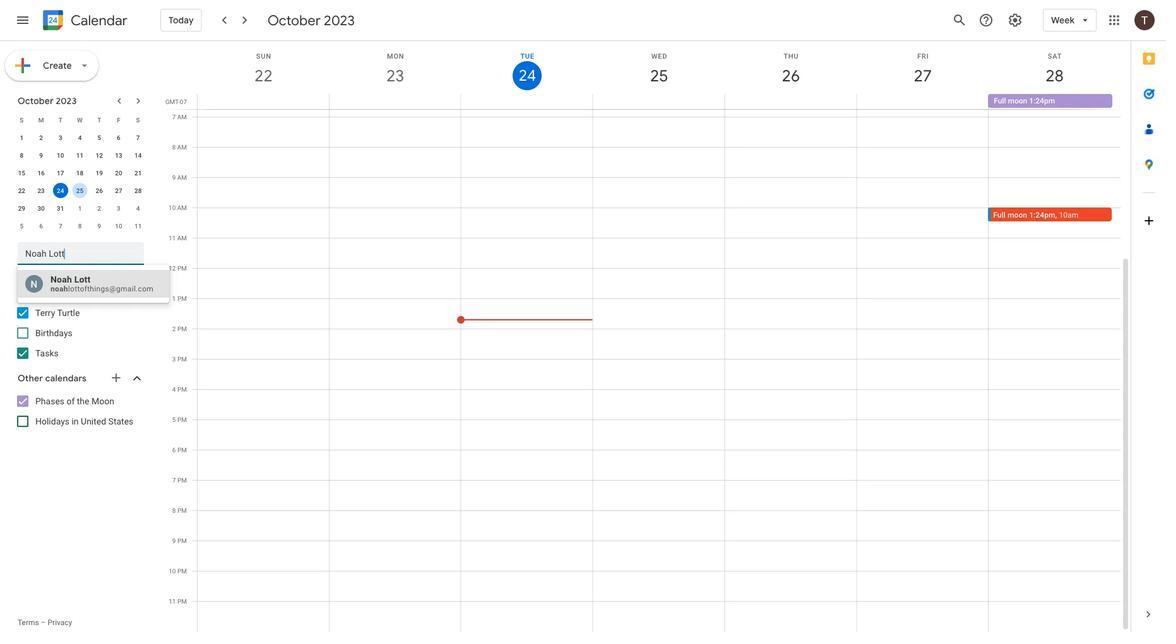 Task type: vqa. For each thing, say whether or not it's contained in the screenshot.


Task type: locate. For each thing, give the bounding box(es) containing it.
3 inside november 3 element
[[117, 205, 120, 212]]

of
[[67, 396, 75, 407]]

2 vertical spatial 2
[[172, 325, 176, 333]]

10 inside "element"
[[115, 222, 122, 230]]

0 horizontal spatial 26
[[96, 187, 103, 195]]

pm up the 2 pm
[[177, 295, 187, 303]]

pm down 8 pm
[[177, 538, 187, 545]]

holidays
[[35, 417, 69, 427]]

1 vertical spatial calendars
[[45, 373, 87, 385]]

1 vertical spatial 2023
[[56, 95, 77, 107]]

1 horizontal spatial 23
[[386, 65, 404, 86]]

t left f
[[97, 116, 101, 124]]

0 horizontal spatial 27
[[115, 187, 122, 195]]

0 vertical spatial 1
[[20, 134, 23, 141]]

10 up "11 am"
[[169, 204, 176, 212]]

pm down 7 pm
[[177, 507, 187, 515]]

1 down 12 pm
[[172, 295, 176, 303]]

1 horizontal spatial 25
[[650, 65, 668, 86]]

10 for november 10 "element"
[[115, 222, 122, 230]]

2 vertical spatial 5
[[172, 416, 176, 424]]

12 inside grid
[[169, 265, 176, 272]]

full
[[994, 97, 1007, 105], [994, 211, 1006, 219]]

30
[[38, 205, 45, 212]]

1:24pm for full moon 1:24pm , 10am
[[1030, 211, 1056, 219]]

2 down the m
[[39, 134, 43, 141]]

0 vertical spatial 5
[[97, 134, 101, 141]]

0 vertical spatial 2023
[[324, 11, 355, 29]]

23 up 30
[[38, 187, 45, 195]]

row group
[[12, 129, 148, 235]]

1 vertical spatial 22
[[18, 187, 25, 195]]

birthdays
[[35, 328, 72, 339]]

1:24pm left the 10am
[[1030, 211, 1056, 219]]

3 pm from the top
[[177, 325, 187, 333]]

2 vertical spatial 6
[[172, 447, 176, 454]]

1 horizontal spatial 5
[[97, 134, 101, 141]]

0 vertical spatial 1:24pm
[[1030, 97, 1056, 105]]

5 for 5 pm
[[172, 416, 176, 424]]

1 t from the left
[[59, 116, 62, 124]]

1:24pm
[[1030, 97, 1056, 105], [1030, 211, 1056, 219]]

7 down gmt-
[[172, 113, 176, 121]]

cell down 23 link
[[330, 94, 461, 109]]

pm down "9 pm"
[[177, 568, 187, 575]]

1 inside grid
[[172, 295, 176, 303]]

14 element
[[131, 148, 146, 163]]

4 down 28 element
[[136, 205, 140, 212]]

28 inside 28 element
[[135, 187, 142, 195]]

28 inside grid
[[1045, 65, 1063, 86]]

t
[[59, 116, 62, 124], [97, 116, 101, 124]]

s left the m
[[20, 116, 24, 124]]

0 horizontal spatial october 2023
[[18, 95, 77, 107]]

28 down 21
[[135, 187, 142, 195]]

0 horizontal spatial 23
[[38, 187, 45, 195]]

12 inside row group
[[96, 152, 103, 159]]

3 pm
[[172, 356, 187, 363]]

4 down 3 pm at the left of the page
[[172, 386, 176, 394]]

0 horizontal spatial 24
[[57, 187, 64, 195]]

pm for 2 pm
[[177, 325, 187, 333]]

thu 26
[[782, 52, 800, 86]]

3
[[59, 134, 62, 141], [117, 205, 120, 212], [172, 356, 176, 363]]

1 horizontal spatial 26
[[782, 65, 800, 86]]

s
[[20, 116, 24, 124], [136, 116, 140, 124]]

21
[[135, 169, 142, 177]]

29 element
[[14, 201, 29, 216]]

2 t from the left
[[97, 116, 101, 124]]

full for full moon 1:24pm
[[994, 97, 1007, 105]]

full inside full moon 1:24pm button
[[994, 97, 1007, 105]]

row containing 15
[[12, 164, 148, 182]]

22 inside grid
[[254, 65, 272, 86]]

pm for 8 pm
[[177, 507, 187, 515]]

thu
[[784, 52, 799, 60]]

create button
[[5, 51, 98, 81]]

0 vertical spatial 28
[[1045, 65, 1063, 86]]

create
[[43, 60, 72, 71]]

11 for november 11 element
[[135, 222, 142, 230]]

2 row from the top
[[12, 129, 148, 147]]

3 row from the top
[[12, 147, 148, 164]]

6 cell from the left
[[857, 94, 989, 109]]

Search for people text field
[[25, 243, 136, 265]]

1 for 1 pm
[[172, 295, 176, 303]]

1 vertical spatial 23
[[38, 187, 45, 195]]

28 down sat
[[1045, 65, 1063, 86]]

9 up 10 pm
[[172, 538, 176, 545]]

1 horizontal spatial 2023
[[324, 11, 355, 29]]

1 horizontal spatial 27
[[913, 65, 931, 86]]

4 inside grid
[[172, 386, 176, 394]]

row down '11' element
[[12, 164, 148, 182]]

6 down f
[[117, 134, 120, 141]]

1 for november 1 element
[[78, 205, 82, 212]]

0 vertical spatial 23
[[386, 65, 404, 86]]

october 2023
[[268, 11, 355, 29], [18, 95, 77, 107]]

0 horizontal spatial 2
[[39, 134, 43, 141]]

10 up 11 pm
[[169, 568, 176, 575]]

october
[[268, 11, 321, 29], [18, 95, 54, 107]]

31 element
[[53, 201, 68, 216]]

1 am from the top
[[177, 113, 187, 121]]

tue
[[521, 52, 535, 60]]

5 down 4 pm
[[172, 416, 176, 424]]

8 pm from the top
[[177, 477, 187, 484]]

8 up 15 element
[[20, 152, 23, 159]]

2 horizontal spatial 3
[[172, 356, 176, 363]]

0 vertical spatial 27
[[913, 65, 931, 86]]

gmt-
[[165, 98, 180, 105]]

4
[[78, 134, 82, 141], [136, 205, 140, 212], [172, 386, 176, 394]]

the
[[77, 396, 89, 407]]

23 link
[[381, 61, 410, 90]]

25 down 18
[[76, 187, 83, 195]]

5 inside grid
[[172, 416, 176, 424]]

12 up 19
[[96, 152, 103, 159]]

5
[[97, 134, 101, 141], [20, 222, 23, 230], [172, 416, 176, 424]]

9 pm from the top
[[177, 507, 187, 515]]

1:24pm down 28 link
[[1030, 97, 1056, 105]]

25
[[650, 65, 668, 86], [76, 187, 83, 195]]

11 for 11 pm
[[169, 598, 176, 606]]

0 vertical spatial full
[[994, 97, 1007, 105]]

7 for 7 pm
[[172, 477, 176, 484]]

8 up "9 pm"
[[172, 507, 176, 515]]

26 element
[[92, 183, 107, 198]]

1 1:24pm from the top
[[1030, 97, 1056, 105]]

moon inside button
[[1008, 97, 1028, 105]]

0 vertical spatial 6
[[117, 134, 120, 141]]

1 vertical spatial october
[[18, 95, 54, 107]]

10 element
[[53, 148, 68, 163]]

2 1:24pm from the top
[[1030, 211, 1056, 219]]

4 row from the top
[[12, 164, 148, 182]]

1 vertical spatial 1
[[78, 205, 82, 212]]

8 down november 1 element
[[78, 222, 82, 230]]

6 for 6 pm
[[172, 447, 176, 454]]

0 horizontal spatial 22
[[18, 187, 25, 195]]

8 down the 7 am
[[172, 143, 176, 151]]

cell down 25 link
[[593, 94, 725, 109]]

my calendars
[[18, 285, 74, 296]]

2 horizontal spatial 5
[[172, 416, 176, 424]]

october up sun
[[268, 11, 321, 29]]

2 horizontal spatial 6
[[172, 447, 176, 454]]

cell down 22 link
[[198, 94, 330, 109]]

3 up november 10 "element"
[[117, 205, 120, 212]]

1 horizontal spatial october
[[268, 11, 321, 29]]

2 horizontal spatial 1
[[172, 295, 176, 303]]

6 down 5 pm
[[172, 447, 176, 454]]

pm for 10 pm
[[177, 568, 187, 575]]

november 8 element
[[72, 219, 87, 234]]

1 horizontal spatial 4
[[136, 205, 140, 212]]

grid
[[162, 41, 1131, 633]]

moon
[[1008, 97, 1028, 105], [1008, 211, 1028, 219]]

1 vertical spatial 25
[[76, 187, 83, 195]]

27 down fri
[[913, 65, 931, 86]]

week button
[[1044, 5, 1097, 35]]

calendars up of
[[45, 373, 87, 385]]

5 am from the top
[[177, 234, 187, 242]]

noah lott list box
[[18, 270, 169, 298]]

8 for 8 pm
[[172, 507, 176, 515]]

1 horizontal spatial 22
[[254, 65, 272, 86]]

14
[[135, 152, 142, 159]]

november 11 element
[[131, 219, 146, 234]]

pm up '1 pm'
[[177, 265, 187, 272]]

4 up '11' element
[[78, 134, 82, 141]]

0 horizontal spatial 12
[[96, 152, 103, 159]]

pm for 7 pm
[[177, 477, 187, 484]]

pm down 5 pm
[[177, 447, 187, 454]]

november 7 element
[[53, 219, 68, 234]]

pm for 12 pm
[[177, 265, 187, 272]]

4 inside november 4 element
[[136, 205, 140, 212]]

5 down the 29 element
[[20, 222, 23, 230]]

11 up 18
[[76, 152, 83, 159]]

1 vertical spatial full
[[994, 211, 1006, 219]]

6 row from the top
[[12, 200, 148, 217]]

8 for 8 am
[[172, 143, 176, 151]]

4 for 4 pm
[[172, 386, 176, 394]]

october 2023 up sun
[[268, 11, 355, 29]]

pm down 3 pm at the left of the page
[[177, 386, 187, 394]]

1 up 'november 8' element
[[78, 205, 82, 212]]

2 vertical spatial 1
[[172, 295, 176, 303]]

1 horizontal spatial 28
[[1045, 65, 1063, 86]]

2 down '1 pm'
[[172, 325, 176, 333]]

11 down november 4 element
[[135, 222, 142, 230]]

2 horizontal spatial 2
[[172, 325, 176, 333]]

12 pm from the top
[[177, 598, 187, 606]]

26 down thu
[[782, 65, 800, 86]]

1 horizontal spatial s
[[136, 116, 140, 124]]

am for 10 am
[[177, 204, 187, 212]]

row down w
[[12, 129, 148, 147]]

7 down the 31 element
[[59, 222, 62, 230]]

tab list
[[1132, 41, 1167, 598]]

24 up 31
[[57, 187, 64, 195]]

cell down 27 link
[[857, 94, 989, 109]]

,
[[1056, 211, 1058, 219]]

am down the 7 am
[[177, 143, 187, 151]]

pm
[[177, 265, 187, 272], [177, 295, 187, 303], [177, 325, 187, 333], [177, 356, 187, 363], [177, 386, 187, 394], [177, 416, 187, 424], [177, 447, 187, 454], [177, 477, 187, 484], [177, 507, 187, 515], [177, 538, 187, 545], [177, 568, 187, 575], [177, 598, 187, 606]]

11 down 10 am
[[169, 234, 176, 242]]

1 vertical spatial 27
[[115, 187, 122, 195]]

row
[[12, 111, 148, 129], [12, 129, 148, 147], [12, 147, 148, 164], [12, 164, 148, 182], [12, 182, 148, 200], [12, 200, 148, 217], [12, 217, 148, 235]]

27 down 20
[[115, 187, 122, 195]]

s right f
[[136, 116, 140, 124]]

0 vertical spatial 26
[[782, 65, 800, 86]]

07
[[180, 98, 187, 105]]

9 up 10 am
[[172, 174, 176, 181]]

6 down 30 element
[[39, 222, 43, 230]]

pm up 4 pm
[[177, 356, 187, 363]]

0 horizontal spatial october
[[18, 95, 54, 107]]

11
[[76, 152, 83, 159], [135, 222, 142, 230], [169, 234, 176, 242], [169, 598, 176, 606]]

pm for 4 pm
[[177, 386, 187, 394]]

0 horizontal spatial 6
[[39, 222, 43, 230]]

12
[[96, 152, 103, 159], [169, 265, 176, 272]]

1 vertical spatial 28
[[135, 187, 142, 195]]

0 horizontal spatial 28
[[135, 187, 142, 195]]

pm down 10 pm
[[177, 598, 187, 606]]

terms – privacy
[[18, 619, 72, 628]]

10 pm from the top
[[177, 538, 187, 545]]

26 down 19
[[96, 187, 103, 195]]

2 vertical spatial 4
[[172, 386, 176, 394]]

1 vertical spatial 5
[[20, 222, 23, 230]]

9 for 9 pm
[[172, 538, 176, 545]]

am up 12 pm
[[177, 234, 187, 242]]

other calendars
[[18, 373, 87, 385]]

22 down sun
[[254, 65, 272, 86]]

8 for 'november 8' element
[[78, 222, 82, 230]]

am down 8 am
[[177, 174, 187, 181]]

7 down 6 pm
[[172, 477, 176, 484]]

sat
[[1048, 52, 1063, 60]]

3 up "10" element
[[59, 134, 62, 141]]

cell down 24 'link'
[[461, 94, 593, 109]]

0 horizontal spatial 5
[[20, 222, 23, 230]]

2
[[39, 134, 43, 141], [97, 205, 101, 212], [172, 325, 176, 333]]

2 am from the top
[[177, 143, 187, 151]]

0 vertical spatial moon
[[1008, 97, 1028, 105]]

am down the 07
[[177, 113, 187, 121]]

1 s from the left
[[20, 116, 24, 124]]

lottofthings@gmail.com
[[68, 285, 154, 294]]

3 cell from the left
[[461, 94, 593, 109]]

5 for november 5 element
[[20, 222, 23, 230]]

1 vertical spatial 3
[[117, 205, 120, 212]]

22 down 15
[[18, 187, 25, 195]]

1 horizontal spatial t
[[97, 116, 101, 124]]

10
[[57, 152, 64, 159], [169, 204, 176, 212], [115, 222, 122, 230], [169, 568, 176, 575]]

0 horizontal spatial 25
[[76, 187, 83, 195]]

0 vertical spatial 22
[[254, 65, 272, 86]]

mon 23
[[386, 52, 405, 86]]

2 vertical spatial 3
[[172, 356, 176, 363]]

5 up 12 element on the left top of page
[[97, 134, 101, 141]]

13 element
[[111, 148, 126, 163]]

0 vertical spatial 12
[[96, 152, 103, 159]]

1:24pm inside button
[[1030, 97, 1056, 105]]

2 pm from the top
[[177, 295, 187, 303]]

0 vertical spatial october
[[268, 11, 321, 29]]

pm down 6 pm
[[177, 477, 187, 484]]

6 pm from the top
[[177, 416, 187, 424]]

calendar element
[[40, 8, 128, 35]]

9 for 9 am
[[172, 174, 176, 181]]

0 vertical spatial 3
[[59, 134, 62, 141]]

1 pm from the top
[[177, 265, 187, 272]]

1 horizontal spatial 12
[[169, 265, 176, 272]]

1 horizontal spatial 3
[[117, 205, 120, 212]]

–
[[41, 619, 46, 628]]

0 horizontal spatial t
[[59, 116, 62, 124]]

9 inside november 9 element
[[97, 222, 101, 230]]

11 pm
[[169, 598, 187, 606]]

0 horizontal spatial 4
[[78, 134, 82, 141]]

0 vertical spatial 25
[[650, 65, 668, 86]]

8
[[172, 143, 176, 151], [20, 152, 23, 159], [78, 222, 82, 230], [172, 507, 176, 515]]

1 vertical spatial 26
[[96, 187, 103, 195]]

23 inside row
[[38, 187, 45, 195]]

pm for 1 pm
[[177, 295, 187, 303]]

grid containing 22
[[162, 41, 1131, 633]]

29
[[18, 205, 25, 212]]

october up the m
[[18, 95, 54, 107]]

1 horizontal spatial 1
[[78, 205, 82, 212]]

1 vertical spatial 2
[[97, 205, 101, 212]]

cell down 26 link
[[725, 94, 857, 109]]

7 row from the top
[[12, 217, 148, 235]]

9 for november 9 element
[[97, 222, 101, 230]]

None search field
[[0, 237, 157, 265]]

4 am from the top
[[177, 204, 187, 212]]

pm up 6 pm
[[177, 416, 187, 424]]

1 vertical spatial 4
[[136, 205, 140, 212]]

3 for 3 pm
[[172, 356, 176, 363]]

0 horizontal spatial s
[[20, 116, 24, 124]]

24 down tue
[[518, 66, 535, 86]]

pm down '1 pm'
[[177, 325, 187, 333]]

2 for 2 pm
[[172, 325, 176, 333]]

row up november 1 element
[[12, 182, 148, 200]]

0 vertical spatial 4
[[78, 134, 82, 141]]

11 pm from the top
[[177, 568, 187, 575]]

9
[[39, 152, 43, 159], [172, 174, 176, 181], [97, 222, 101, 230], [172, 538, 176, 545]]

am for 11 am
[[177, 234, 187, 242]]

0 vertical spatial calendars
[[33, 285, 74, 296]]

october 2023 up the m
[[18, 95, 77, 107]]

row up 'november 8' element
[[12, 200, 148, 217]]

4 pm from the top
[[177, 356, 187, 363]]

1 vertical spatial 24
[[57, 187, 64, 195]]

full moon 1:24pm row
[[192, 94, 1131, 109]]

10 am
[[169, 204, 187, 212]]

t right the m
[[59, 116, 62, 124]]

row containing 5
[[12, 217, 148, 235]]

11 element
[[72, 148, 87, 163]]

calendar
[[71, 12, 128, 29]]

2 down 26 element
[[97, 205, 101, 212]]

calendars up terry turtle
[[33, 285, 74, 296]]

2 horizontal spatial 4
[[172, 386, 176, 394]]

25 down wed
[[650, 65, 668, 86]]

1 horizontal spatial 6
[[117, 134, 120, 141]]

1 vertical spatial 1:24pm
[[1030, 211, 1056, 219]]

1 inside november 1 element
[[78, 205, 82, 212]]

5 row from the top
[[12, 182, 148, 200]]

row up "18" element
[[12, 147, 148, 164]]

17 element
[[53, 165, 68, 181]]

9 down november 2 element at the top of page
[[97, 222, 101, 230]]

calendars
[[33, 285, 74, 296], [45, 373, 87, 385]]

24 cell
[[51, 182, 70, 200]]

row down november 1 element
[[12, 217, 148, 235]]

am down 9 am at the top of the page
[[177, 204, 187, 212]]

12 pm
[[169, 265, 187, 272]]

3 down the 2 pm
[[172, 356, 176, 363]]

1
[[20, 134, 23, 141], [78, 205, 82, 212], [172, 295, 176, 303]]

3 am from the top
[[177, 174, 187, 181]]

1 horizontal spatial 2
[[97, 205, 101, 212]]

17
[[57, 169, 64, 177]]

12 down "11 am"
[[169, 265, 176, 272]]

1 row from the top
[[12, 111, 148, 129]]

11 down 10 pm
[[169, 598, 176, 606]]

10 up '17'
[[57, 152, 64, 159]]

5 pm from the top
[[177, 386, 187, 394]]

1 vertical spatial 12
[[169, 265, 176, 272]]

1 vertical spatial moon
[[1008, 211, 1028, 219]]

1 up 15 element
[[20, 134, 23, 141]]

7 pm from the top
[[177, 447, 187, 454]]

1 horizontal spatial 24
[[518, 66, 535, 86]]

6 inside grid
[[172, 447, 176, 454]]

10 down november 3 element
[[115, 222, 122, 230]]

f
[[117, 116, 120, 124]]

1 horizontal spatial october 2023
[[268, 11, 355, 29]]

26 inside grid
[[782, 65, 800, 86]]

row up '11' element
[[12, 111, 148, 129]]

cell
[[198, 94, 330, 109], [330, 94, 461, 109], [461, 94, 593, 109], [593, 94, 725, 109], [725, 94, 857, 109], [857, 94, 989, 109]]

0 vertical spatial 24
[[518, 66, 535, 86]]

1 vertical spatial 6
[[39, 222, 43, 230]]

5 pm
[[172, 416, 187, 424]]

10 for 10 am
[[169, 204, 176, 212]]

23 down mon
[[386, 65, 404, 86]]



Task type: describe. For each thing, give the bounding box(es) containing it.
26 link
[[777, 61, 806, 90]]

10am
[[1060, 211, 1079, 219]]

10 for "10" element
[[57, 152, 64, 159]]

row containing s
[[12, 111, 148, 129]]

26 inside row group
[[96, 187, 103, 195]]

terry turtle
[[35, 308, 80, 318]]

0 vertical spatial october 2023
[[268, 11, 355, 29]]

13
[[115, 152, 122, 159]]

pm for 9 pm
[[177, 538, 187, 545]]

5 cell from the left
[[725, 94, 857, 109]]

november 3 element
[[111, 201, 126, 216]]

privacy link
[[48, 619, 72, 628]]

30 element
[[34, 201, 49, 216]]

november 10 element
[[111, 219, 126, 234]]

full moon 1:24pm , 10am
[[994, 211, 1079, 219]]

27 link
[[909, 61, 938, 90]]

2 pm
[[172, 325, 187, 333]]

15
[[18, 169, 25, 177]]

pm for 3 pm
[[177, 356, 187, 363]]

my
[[18, 285, 31, 296]]

7 am
[[172, 113, 187, 121]]

18 element
[[72, 165, 87, 181]]

pm for 5 pm
[[177, 416, 187, 424]]

31
[[57, 205, 64, 212]]

other
[[18, 373, 43, 385]]

4 for november 4 element
[[136, 205, 140, 212]]

24 inside 24, today element
[[57, 187, 64, 195]]

25 inside wed 25
[[650, 65, 668, 86]]

full moon 1:24pm
[[994, 97, 1056, 105]]

11 am
[[169, 234, 187, 242]]

20
[[115, 169, 122, 177]]

pm for 11 pm
[[177, 598, 187, 606]]

28 element
[[131, 183, 146, 198]]

full for full moon 1:24pm , 10am
[[994, 211, 1006, 219]]

terms link
[[18, 619, 39, 628]]

in
[[72, 417, 79, 427]]

19 element
[[92, 165, 107, 181]]

lott
[[74, 275, 91, 285]]

main drawer image
[[15, 13, 30, 28]]

27 element
[[111, 183, 126, 198]]

m
[[38, 116, 44, 124]]

0 vertical spatial 2
[[39, 134, 43, 141]]

pm for 6 pm
[[177, 447, 187, 454]]

22 inside row group
[[18, 187, 25, 195]]

privacy
[[48, 619, 72, 628]]

november 5 element
[[14, 219, 29, 234]]

moon for full moon 1:24pm
[[1008, 97, 1028, 105]]

22 link
[[249, 61, 278, 90]]

8 am
[[172, 143, 187, 151]]

7 for 7 am
[[172, 113, 176, 121]]

23 inside the mon 23
[[386, 65, 404, 86]]

9 up 16 element
[[39, 152, 43, 159]]

12 for 12 pm
[[169, 265, 176, 272]]

row group containing 1
[[12, 129, 148, 235]]

24 inside grid
[[518, 66, 535, 86]]

9 am
[[172, 174, 187, 181]]

22 element
[[14, 183, 29, 198]]

0 horizontal spatial 1
[[20, 134, 23, 141]]

7 up 14 "element"
[[136, 134, 140, 141]]

phases of the moon
[[35, 396, 114, 407]]

25 element
[[72, 183, 87, 198]]

tasks
[[35, 348, 59, 359]]

12 for 12
[[96, 152, 103, 159]]

today
[[169, 15, 194, 26]]

settings menu image
[[1008, 13, 1023, 28]]

am for 8 am
[[177, 143, 187, 151]]

1:24pm for full moon 1:24pm
[[1030, 97, 1056, 105]]

other calendars list
[[3, 392, 157, 432]]

november 9 element
[[92, 219, 107, 234]]

1 vertical spatial october 2023
[[18, 95, 77, 107]]

add other calendars image
[[110, 372, 123, 385]]

sat 28
[[1045, 52, 1063, 86]]

row containing 8
[[12, 147, 148, 164]]

fri 27
[[913, 52, 931, 86]]

19
[[96, 169, 103, 177]]

15 element
[[14, 165, 29, 181]]

moon for full moon 1:24pm , 10am
[[1008, 211, 1028, 219]]

18
[[76, 169, 83, 177]]

2 s from the left
[[136, 116, 140, 124]]

16
[[38, 169, 45, 177]]

calendar heading
[[68, 12, 128, 29]]

2 cell from the left
[[330, 94, 461, 109]]

w
[[77, 116, 83, 124]]

am for 9 am
[[177, 174, 187, 181]]

wed
[[652, 52, 668, 60]]

october 2023 grid
[[12, 111, 148, 235]]

20 element
[[111, 165, 126, 181]]

sun
[[256, 52, 272, 60]]

9 pm
[[172, 538, 187, 545]]

holidays in united states
[[35, 417, 133, 427]]

terms
[[18, 619, 39, 628]]

noah
[[51, 285, 68, 294]]

tue 24
[[518, 52, 535, 86]]

0 horizontal spatial 3
[[59, 134, 62, 141]]

3 for november 3 element
[[117, 205, 120, 212]]

row containing 22
[[12, 182, 148, 200]]

7 for november 7 element
[[59, 222, 62, 230]]

calendars for my calendars
[[33, 285, 74, 296]]

23 element
[[34, 183, 49, 198]]

4 pm
[[172, 386, 187, 394]]

november 6 element
[[34, 219, 49, 234]]

week
[[1052, 15, 1075, 26]]

wed 25
[[650, 52, 668, 86]]

1 pm
[[172, 295, 187, 303]]

27 inside 27 element
[[115, 187, 122, 195]]

phases
[[35, 396, 64, 407]]

0 horizontal spatial 2023
[[56, 95, 77, 107]]

7 pm
[[172, 477, 187, 484]]

10 pm
[[169, 568, 187, 575]]

united
[[81, 417, 106, 427]]

8 pm
[[172, 507, 187, 515]]

today button
[[160, 5, 202, 35]]

calendars for other calendars
[[45, 373, 87, 385]]

25 inside cell
[[76, 187, 83, 195]]

noah
[[51, 275, 72, 285]]

my calendars button
[[3, 280, 157, 301]]

24 link
[[513, 61, 542, 90]]

other calendars button
[[3, 369, 157, 389]]

4 cell from the left
[[593, 94, 725, 109]]

25 link
[[645, 61, 674, 90]]

12 element
[[92, 148, 107, 163]]

row containing 1
[[12, 129, 148, 147]]

noah lott noah lottofthings@gmail.com
[[51, 275, 154, 294]]

2 for november 2 element at the top of page
[[97, 205, 101, 212]]

21 element
[[131, 165, 146, 181]]

states
[[108, 417, 133, 427]]

10 for 10 pm
[[169, 568, 176, 575]]

28 link
[[1041, 61, 1070, 90]]

row containing 29
[[12, 200, 148, 217]]

turtle
[[57, 308, 80, 318]]

sun 22
[[254, 52, 272, 86]]

am for 7 am
[[177, 113, 187, 121]]

1 cell from the left
[[198, 94, 330, 109]]

november 1 element
[[72, 201, 87, 216]]

11 for '11' element
[[76, 152, 83, 159]]

mon
[[387, 52, 405, 60]]

november 4 element
[[131, 201, 146, 216]]

my calendars list
[[3, 303, 157, 364]]

gmt-07
[[165, 98, 187, 105]]

full moon 1:24pm button
[[989, 94, 1113, 108]]

6 for november 6 element
[[39, 222, 43, 230]]

fri
[[918, 52, 929, 60]]

16 element
[[34, 165, 49, 181]]

moon
[[92, 396, 114, 407]]

6 pm
[[172, 447, 187, 454]]

november 2 element
[[92, 201, 107, 216]]

11 for 11 am
[[169, 234, 176, 242]]

24, today element
[[53, 183, 68, 198]]

25 cell
[[70, 182, 90, 200]]

terry
[[35, 308, 55, 318]]



